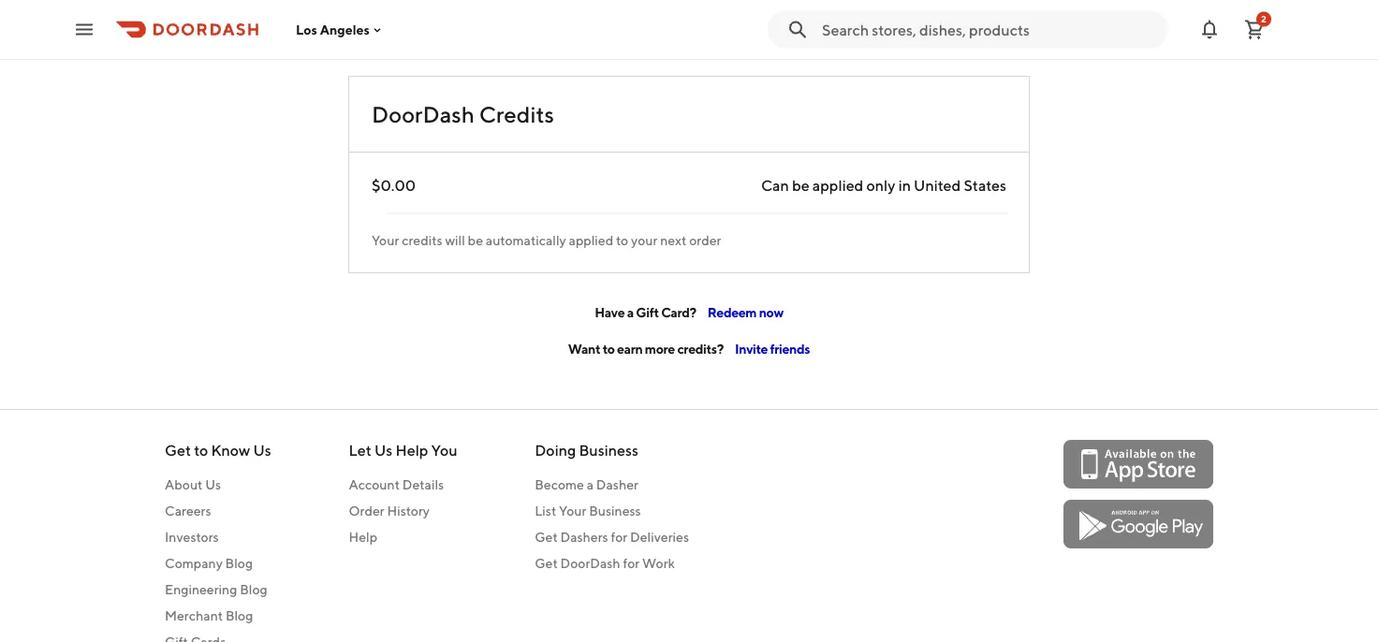 Task type: describe. For each thing, give the bounding box(es) containing it.
redeem now
[[708, 305, 784, 320]]

your credits will be automatically applied to your next order
[[372, 233, 721, 248]]

now
[[759, 305, 784, 320]]

list
[[535, 503, 556, 519]]

can
[[761, 176, 789, 194]]

credits?
[[677, 341, 724, 356]]

1 horizontal spatial help
[[396, 441, 428, 459]]

0 horizontal spatial applied
[[569, 233, 613, 248]]

1 horizontal spatial your
[[559, 503, 586, 519]]

0 vertical spatial your
[[372, 233, 399, 248]]

deliveries
[[630, 529, 689, 545]]

have
[[595, 305, 625, 320]]

1 horizontal spatial applied
[[813, 176, 864, 194]]

about us link
[[165, 476, 271, 494]]

know
[[211, 441, 250, 459]]

doordash credits
[[372, 101, 554, 127]]

company blog link
[[165, 554, 271, 573]]

history
[[387, 503, 430, 519]]

0 vertical spatial doordash
[[372, 101, 475, 127]]

blog for merchant blog
[[226, 608, 253, 624]]

order history link
[[349, 502, 457, 521]]

investors link
[[165, 528, 271, 547]]

los angeles
[[296, 22, 370, 37]]

blog for engineering blog
[[240, 582, 267, 597]]

1 vertical spatial be
[[468, 233, 483, 248]]

become a dasher link
[[535, 476, 689, 494]]

will
[[445, 233, 465, 248]]

los
[[296, 22, 317, 37]]

engineering
[[165, 582, 237, 597]]

get doordash for work
[[535, 556, 675, 571]]

investors
[[165, 529, 219, 545]]

1 horizontal spatial us
[[253, 441, 271, 459]]

get to know us
[[165, 441, 271, 459]]

get dashers for deliveries link
[[535, 528, 689, 547]]

dashers
[[560, 529, 608, 545]]

get dashers for deliveries
[[535, 529, 689, 545]]

dasher
[[596, 477, 639, 492]]

company
[[165, 556, 223, 571]]

open menu image
[[73, 18, 96, 41]]

credits
[[402, 233, 442, 248]]

your
[[631, 233, 658, 248]]

merchant blog
[[165, 608, 253, 624]]

2
[[1261, 14, 1267, 24]]

details
[[402, 477, 444, 492]]

order
[[689, 233, 721, 248]]

to for us
[[194, 441, 208, 459]]

doordash inside the get doordash for work 'link'
[[560, 556, 620, 571]]

redeem now link
[[708, 305, 784, 320]]

let
[[349, 441, 371, 459]]

can be applied only in united states
[[761, 176, 1007, 194]]

0 vertical spatial be
[[792, 176, 810, 194]]

for for dashers
[[611, 529, 628, 545]]

angeles
[[320, 22, 370, 37]]

only
[[867, 176, 895, 194]]



Task type: vqa. For each thing, say whether or not it's contained in the screenshot.
USES
no



Task type: locate. For each thing, give the bounding box(es) containing it.
for for doordash
[[623, 556, 640, 571]]

doing business
[[535, 441, 638, 459]]

doordash
[[372, 101, 475, 127], [560, 556, 620, 571]]

1 horizontal spatial doordash
[[560, 556, 620, 571]]

$0.00
[[372, 176, 416, 194]]

be right can
[[792, 176, 810, 194]]

2 button
[[1236, 11, 1273, 48]]

be right will at the top
[[468, 233, 483, 248]]

engineering blog
[[165, 582, 267, 597]]

have a gift card?
[[595, 305, 696, 320]]

1 vertical spatial business
[[589, 503, 641, 519]]

to for more
[[603, 341, 615, 356]]

you
[[431, 441, 457, 459]]

0 vertical spatial get
[[165, 441, 191, 459]]

1 vertical spatial doordash
[[560, 556, 620, 571]]

1 horizontal spatial to
[[603, 341, 615, 356]]

2 vertical spatial blog
[[226, 608, 253, 624]]

blog down investors link
[[225, 556, 253, 571]]

merchant blog link
[[165, 607, 271, 625]]

order
[[349, 503, 385, 519]]

for inside get dashers for deliveries link
[[611, 529, 628, 545]]

blog inside company blog link
[[225, 556, 253, 571]]

engineering blog link
[[165, 580, 271, 599]]

more
[[645, 341, 675, 356]]

blog inside merchant blog "link"
[[226, 608, 253, 624]]

0 horizontal spatial us
[[205, 477, 221, 492]]

let us help you
[[349, 441, 457, 459]]

card?
[[661, 305, 696, 320]]

us for about us
[[205, 477, 221, 492]]

doordash up $0.00
[[372, 101, 475, 127]]

doing
[[535, 441, 576, 459]]

0 vertical spatial a
[[627, 305, 634, 320]]

automatically
[[486, 233, 566, 248]]

0 horizontal spatial your
[[372, 233, 399, 248]]

get doordash for work link
[[535, 554, 689, 573]]

account details
[[349, 477, 444, 492]]

invite
[[735, 341, 768, 356]]

list your business
[[535, 503, 641, 519]]

0 vertical spatial for
[[611, 529, 628, 545]]

0 horizontal spatial doordash
[[372, 101, 475, 127]]

credits
[[479, 101, 554, 127]]

for left work
[[623, 556, 640, 571]]

us for let us help you
[[374, 441, 393, 459]]

2 horizontal spatial us
[[374, 441, 393, 459]]

business down become a dasher link
[[589, 503, 641, 519]]

1 vertical spatial a
[[587, 477, 594, 492]]

friends
[[770, 341, 810, 356]]

about
[[165, 477, 203, 492]]

to left know
[[194, 441, 208, 459]]

0 horizontal spatial a
[[587, 477, 594, 492]]

order history
[[349, 503, 430, 519]]

1 vertical spatial for
[[623, 556, 640, 571]]

1 horizontal spatial be
[[792, 176, 810, 194]]

about us
[[165, 477, 221, 492]]

1 vertical spatial applied
[[569, 233, 613, 248]]

in
[[898, 176, 911, 194]]

invite friends link
[[735, 341, 810, 356]]

to
[[616, 233, 628, 248], [603, 341, 615, 356], [194, 441, 208, 459]]

help left you
[[396, 441, 428, 459]]

0 vertical spatial to
[[616, 233, 628, 248]]

1 vertical spatial to
[[603, 341, 615, 356]]

0 vertical spatial blog
[[225, 556, 253, 571]]

1 vertical spatial blog
[[240, 582, 267, 597]]

1 vertical spatial get
[[535, 529, 558, 545]]

redeem
[[708, 305, 757, 320]]

us right know
[[253, 441, 271, 459]]

earn
[[617, 341, 643, 356]]

for down list your business link
[[611, 529, 628, 545]]

blog for company blog
[[225, 556, 253, 571]]

Store search: begin typing to search for stores available on DoorDash text field
[[822, 19, 1157, 40]]

get
[[165, 441, 191, 459], [535, 529, 558, 545], [535, 556, 558, 571]]

next
[[660, 233, 687, 248]]

us
[[253, 441, 271, 459], [374, 441, 393, 459], [205, 477, 221, 492]]

invite friends
[[735, 341, 810, 356]]

us up careers link
[[205, 477, 221, 492]]

careers link
[[165, 502, 271, 521]]

2 horizontal spatial to
[[616, 233, 628, 248]]

business
[[579, 441, 638, 459], [589, 503, 641, 519]]

blog down the engineering blog link
[[226, 608, 253, 624]]

0 horizontal spatial help
[[349, 529, 377, 545]]

united
[[914, 176, 961, 194]]

blog
[[225, 556, 253, 571], [240, 582, 267, 597], [226, 608, 253, 624]]

careers
[[165, 503, 211, 519]]

to left earn
[[603, 341, 615, 356]]

account details link
[[349, 476, 457, 494]]

0 vertical spatial applied
[[813, 176, 864, 194]]

get inside 'link'
[[535, 556, 558, 571]]

notification bell image
[[1198, 18, 1221, 41]]

blog down company blog link on the left bottom
[[240, 582, 267, 597]]

to left 'your'
[[616, 233, 628, 248]]

merchant
[[165, 608, 223, 624]]

help
[[396, 441, 428, 459], [349, 529, 377, 545]]

get for get doordash for work
[[535, 556, 558, 571]]

1 horizontal spatial a
[[627, 305, 634, 320]]

company blog
[[165, 556, 253, 571]]

your
[[372, 233, 399, 248], [559, 503, 586, 519]]

a left the gift
[[627, 305, 634, 320]]

applied left only
[[813, 176, 864, 194]]

us right let
[[374, 441, 393, 459]]

account
[[349, 477, 400, 492]]

0 vertical spatial business
[[579, 441, 638, 459]]

for inside the get doordash for work 'link'
[[623, 556, 640, 571]]

applied left 'your'
[[569, 233, 613, 248]]

help down the order
[[349, 529, 377, 545]]

be
[[792, 176, 810, 194], [468, 233, 483, 248]]

1 items, open order cart image
[[1243, 18, 1266, 41]]

become a dasher
[[535, 477, 639, 492]]

states
[[964, 176, 1007, 194]]

0 horizontal spatial to
[[194, 441, 208, 459]]

business up become a dasher link
[[579, 441, 638, 459]]

want
[[568, 341, 600, 356]]

a
[[627, 305, 634, 320], [587, 477, 594, 492]]

a up the list your business
[[587, 477, 594, 492]]

get for get dashers for deliveries
[[535, 529, 558, 545]]

0 vertical spatial help
[[396, 441, 428, 459]]

a for gift
[[627, 305, 634, 320]]

los angeles button
[[296, 22, 385, 37]]

get for get to know us
[[165, 441, 191, 459]]

applied
[[813, 176, 864, 194], [569, 233, 613, 248]]

want to earn more credits?
[[568, 341, 724, 356]]

for
[[611, 529, 628, 545], [623, 556, 640, 571]]

1 vertical spatial help
[[349, 529, 377, 545]]

become
[[535, 477, 584, 492]]

a for dasher
[[587, 477, 594, 492]]

gift
[[636, 305, 659, 320]]

2 vertical spatial get
[[535, 556, 558, 571]]

your right list
[[559, 503, 586, 519]]

doordash down dashers
[[560, 556, 620, 571]]

work
[[642, 556, 675, 571]]

0 horizontal spatial be
[[468, 233, 483, 248]]

list your business link
[[535, 502, 689, 521]]

help link
[[349, 528, 457, 547]]

1 vertical spatial your
[[559, 503, 586, 519]]

blog inside the engineering blog link
[[240, 582, 267, 597]]

your left credits
[[372, 233, 399, 248]]

2 vertical spatial to
[[194, 441, 208, 459]]



